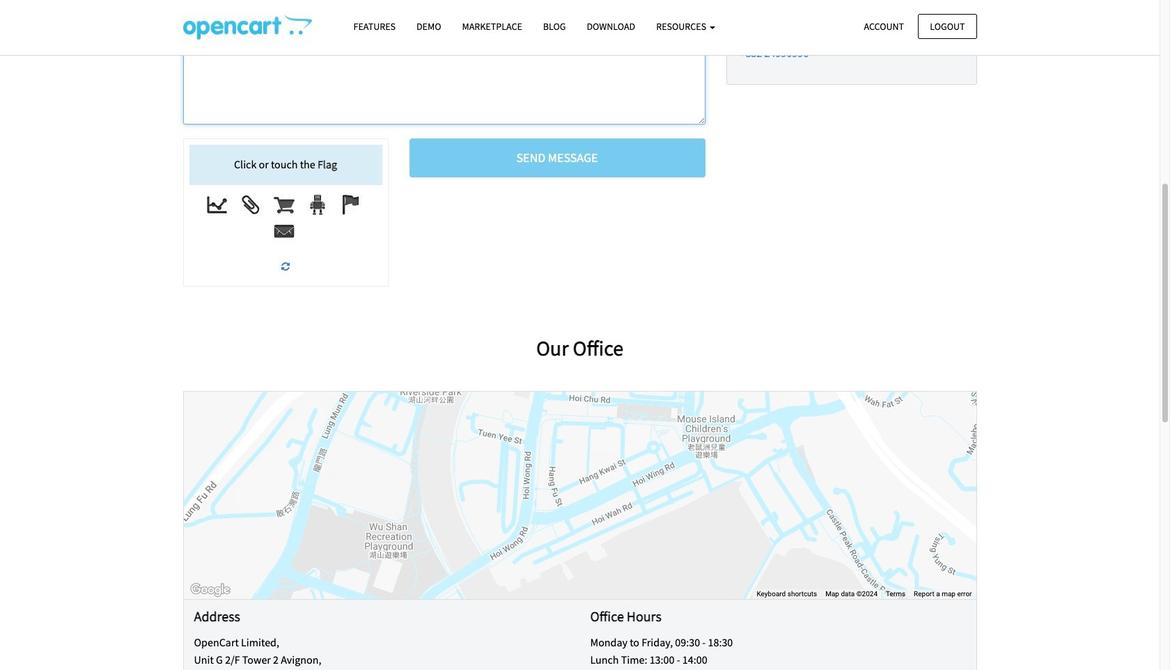 Task type: locate. For each thing, give the bounding box(es) containing it.
None text field
[[183, 0, 705, 125]]

map region
[[184, 392, 976, 600]]



Task type: describe. For each thing, give the bounding box(es) containing it.
refresh image
[[281, 262, 290, 272]]

opencart - contact image
[[183, 15, 312, 40]]

google image
[[187, 581, 233, 600]]



Task type: vqa. For each thing, say whether or not it's contained in the screenshot.
Us corresponding to About Us
no



